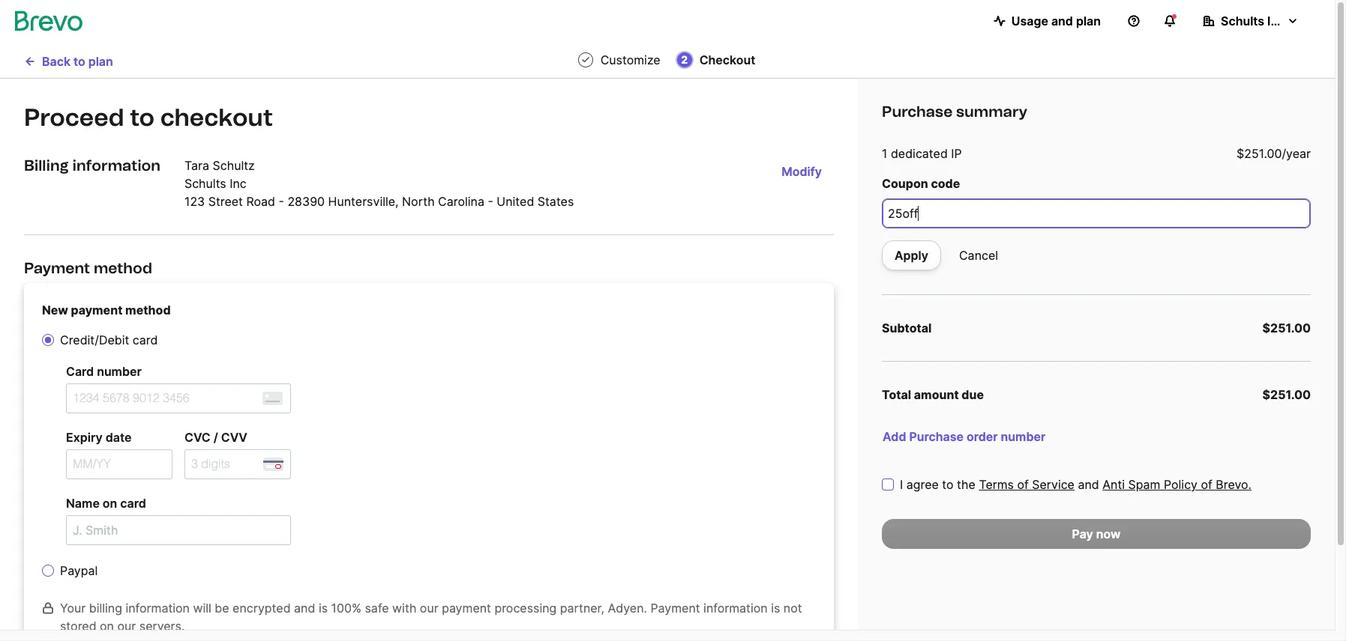 Task type: vqa. For each thing, say whether or not it's contained in the screenshot.
Purchase
yes



Task type: locate. For each thing, give the bounding box(es) containing it.
tara
[[184, 158, 209, 173]]

method up credit/debit card
[[125, 303, 171, 318]]

method
[[94, 259, 152, 277], [125, 303, 171, 318]]

schults inside schults inc button
[[1221, 13, 1264, 28]]

service
[[1032, 478, 1075, 493]]

anti spam policy of brevo. link
[[1103, 476, 1252, 494]]

1 vertical spatial our
[[117, 619, 136, 634]]

2 vertical spatial to
[[942, 478, 954, 493]]

adyen.
[[608, 601, 647, 616]]

- right road
[[279, 194, 284, 209]]

modify
[[782, 164, 822, 179]]

will
[[193, 601, 211, 616]]

2 vertical spatial and
[[294, 601, 315, 616]]

purchase up dedicated
[[882, 103, 953, 121]]

0 horizontal spatial inc
[[230, 176, 246, 191]]

0 vertical spatial payment
[[71, 303, 123, 318]]

payment right adyen.
[[650, 601, 700, 616]]

payment up credit/debit
[[71, 303, 123, 318]]

and left anti
[[1078, 478, 1099, 493]]

1 horizontal spatial -
[[488, 194, 493, 209]]

united
[[497, 194, 534, 209]]

stored
[[60, 619, 96, 634]]

proceed
[[24, 103, 124, 132]]

1 horizontal spatial inc
[[1267, 13, 1285, 28]]

apply button
[[882, 241, 941, 271]]

0 vertical spatial payment
[[24, 259, 90, 277]]

on
[[103, 496, 117, 511], [100, 619, 114, 634]]

0 horizontal spatial our
[[117, 619, 136, 634]]

and right usage
[[1051, 13, 1073, 28]]

1 vertical spatial payment
[[650, 601, 700, 616]]

2 - from the left
[[488, 194, 493, 209]]

0 vertical spatial card
[[133, 333, 158, 348]]

huntersville,
[[328, 194, 399, 209]]

- left united
[[488, 194, 493, 209]]

information down proceed to checkout
[[72, 157, 160, 175]]

1 horizontal spatial is
[[771, 601, 780, 616]]

policy
[[1164, 478, 1198, 493]]

1 horizontal spatial plan
[[1076, 13, 1101, 28]]

code
[[931, 176, 960, 191]]

1 horizontal spatial of
[[1201, 478, 1212, 493]]

safe
[[365, 601, 389, 616]]

1 vertical spatial card
[[120, 496, 146, 511]]

1 vertical spatial payment
[[442, 601, 491, 616]]

1 vertical spatial purchase
[[909, 430, 964, 445]]

processing
[[495, 601, 557, 616]]

0 vertical spatial and
[[1051, 13, 1073, 28]]

on down 'billing'
[[100, 619, 114, 634]]

2 vertical spatial $251.00
[[1263, 388, 1311, 403]]

0 vertical spatial inc
[[1267, 13, 1285, 28]]

0 horizontal spatial plan
[[88, 54, 113, 69]]

2 horizontal spatial to
[[942, 478, 954, 493]]

expiry
[[66, 430, 103, 445]]

back to plan
[[42, 54, 113, 69]]

plan
[[1076, 13, 1101, 28], [88, 54, 113, 69]]

information for billing information
[[72, 157, 160, 175]]

add purchase order number button
[[871, 422, 1058, 452]]

of right policy
[[1201, 478, 1212, 493]]

/
[[214, 430, 218, 445]]

information
[[72, 157, 160, 175], [126, 601, 190, 616], [703, 601, 768, 616]]

purchase right add
[[909, 430, 964, 445]]

to right back
[[74, 54, 85, 69]]

card right name
[[120, 496, 146, 511]]

inc
[[1267, 13, 1285, 28], [230, 176, 246, 191]]

0 vertical spatial schults
[[1221, 13, 1264, 28]]

to for proceed
[[130, 103, 154, 132]]

100%
[[331, 601, 361, 616]]

proceed to checkout
[[24, 103, 273, 132]]

dedicated
[[891, 146, 948, 161]]

$251.00
[[1237, 146, 1282, 161], [1263, 321, 1311, 336], [1263, 388, 1311, 403]]

0 horizontal spatial -
[[279, 194, 284, 209]]

our down 'billing'
[[117, 619, 136, 634]]

our inside 'payment information is not stored on our servers.'
[[117, 619, 136, 634]]

1 vertical spatial to
[[130, 103, 154, 132]]

1 vertical spatial plan
[[88, 54, 113, 69]]

information inside 'payment information is not stored on our servers.'
[[703, 601, 768, 616]]

1 horizontal spatial to
[[130, 103, 154, 132]]

amount
[[914, 388, 959, 403]]

number down credit/debit card
[[97, 364, 142, 379]]

add purchase order number
[[883, 430, 1046, 445]]

plan right back
[[88, 54, 113, 69]]

is
[[319, 601, 328, 616], [771, 601, 780, 616]]

terms of service link
[[979, 476, 1075, 494]]

1 vertical spatial $251.00
[[1263, 321, 1311, 336]]

cvc / cvv
[[184, 430, 247, 445]]

is left 100%
[[319, 601, 328, 616]]

to left the
[[942, 478, 954, 493]]

2 is from the left
[[771, 601, 780, 616]]

payment for method
[[24, 259, 90, 277]]

pay now
[[1072, 527, 1121, 542]]

0 horizontal spatial payment
[[24, 259, 90, 277]]

1 vertical spatial inc
[[230, 176, 246, 191]]

your billing information will be encrypted and is 100% safe with our payment processing partner, adyen.
[[60, 601, 647, 616]]

0 horizontal spatial number
[[97, 364, 142, 379]]

1 vertical spatial number
[[1001, 430, 1046, 445]]

billing
[[24, 157, 69, 175]]

our right with
[[420, 601, 438, 616]]

1 horizontal spatial payment
[[650, 601, 700, 616]]

to right proceed
[[130, 103, 154, 132]]

None text field
[[882, 199, 1311, 229]]

road
[[246, 194, 275, 209]]

your
[[60, 601, 86, 616]]

of right the terms
[[1017, 478, 1029, 493]]

1 horizontal spatial schults
[[1221, 13, 1264, 28]]

1 vertical spatial method
[[125, 303, 171, 318]]

-
[[279, 194, 284, 209], [488, 194, 493, 209]]

order
[[967, 430, 998, 445]]

to inside button
[[74, 54, 85, 69]]

cancel
[[959, 248, 998, 263]]

tara schultz schults inc 123 street road - 28390 huntersville, north carolina - united states
[[184, 158, 574, 209]]

1 vertical spatial on
[[100, 619, 114, 634]]

0 vertical spatial to
[[74, 54, 85, 69]]

1 horizontal spatial our
[[420, 601, 438, 616]]

1 horizontal spatial payment
[[442, 601, 491, 616]]

number
[[97, 364, 142, 379], [1001, 430, 1046, 445]]

0 horizontal spatial of
[[1017, 478, 1029, 493]]

0 horizontal spatial is
[[319, 601, 328, 616]]

/year
[[1282, 146, 1311, 161]]

0 vertical spatial method
[[94, 259, 152, 277]]

0 horizontal spatial schults
[[184, 176, 226, 191]]

our
[[420, 601, 438, 616], [117, 619, 136, 634]]

1 vertical spatial schults
[[184, 176, 226, 191]]

purchase
[[882, 103, 953, 121], [909, 430, 964, 445]]

payment up 'new' at top left
[[24, 259, 90, 277]]

customize button
[[576, 51, 663, 69]]

brevo.
[[1216, 478, 1252, 493]]

payment inside 'payment information is not stored on our servers.'
[[650, 601, 700, 616]]

0 vertical spatial purchase
[[882, 103, 953, 121]]

1 horizontal spatial number
[[1001, 430, 1046, 445]]

0 horizontal spatial to
[[74, 54, 85, 69]]

total amount due
[[882, 388, 984, 403]]

and
[[1051, 13, 1073, 28], [1078, 478, 1099, 493], [294, 601, 315, 616]]

plan right usage
[[1076, 13, 1101, 28]]

is left not
[[771, 601, 780, 616]]

information left not
[[703, 601, 768, 616]]

number right 'order'
[[1001, 430, 1046, 445]]

0 vertical spatial $251.00
[[1237, 146, 1282, 161]]

usage
[[1011, 13, 1048, 28]]

billing
[[89, 601, 122, 616]]

north
[[402, 194, 435, 209]]

123
[[184, 194, 205, 209]]

method up new payment method
[[94, 259, 152, 277]]

pay now button
[[882, 520, 1311, 550]]

on right name
[[103, 496, 117, 511]]

to
[[74, 54, 85, 69], [130, 103, 154, 132], [942, 478, 954, 493]]

1 horizontal spatial and
[[1051, 13, 1073, 28]]

modify button
[[770, 157, 834, 187]]

partner,
[[560, 601, 604, 616]]

subtotal
[[882, 321, 932, 336]]

information for payment information is not stored on our servers.
[[703, 601, 768, 616]]

0 vertical spatial plan
[[1076, 13, 1101, 28]]

1 vertical spatial and
[[1078, 478, 1099, 493]]

0 vertical spatial on
[[103, 496, 117, 511]]

and left 100%
[[294, 601, 315, 616]]

0 horizontal spatial payment
[[71, 303, 123, 318]]

payment left processing at the bottom
[[442, 601, 491, 616]]

schults
[[1221, 13, 1264, 28], [184, 176, 226, 191]]

card down new payment method
[[133, 333, 158, 348]]



Task type: describe. For each thing, give the bounding box(es) containing it.
J. Smith text field
[[66, 516, 291, 546]]

usage and plan
[[1011, 13, 1101, 28]]

the
[[957, 478, 976, 493]]

paypal
[[60, 564, 98, 579]]

summary
[[956, 103, 1027, 121]]

1 of from the left
[[1017, 478, 1029, 493]]

ip
[[951, 146, 962, 161]]

card
[[66, 364, 94, 379]]

28390
[[288, 194, 325, 209]]

expiry date
[[66, 430, 132, 445]]

on inside 'payment information is not stored on our servers.'
[[100, 619, 114, 634]]

2 horizontal spatial and
[[1078, 478, 1099, 493]]

name on card
[[66, 496, 146, 511]]

credit/debit card
[[60, 333, 158, 348]]

not
[[783, 601, 802, 616]]

information up servers.
[[126, 601, 190, 616]]

add
[[883, 430, 906, 445]]

1
[[882, 146, 887, 161]]

to for back
[[74, 54, 85, 69]]

coupon code
[[882, 176, 960, 191]]

anti
[[1103, 478, 1125, 493]]

customize
[[600, 52, 660, 67]]

plan for usage and plan
[[1076, 13, 1101, 28]]

card image
[[262, 392, 283, 406]]

carolina
[[438, 194, 484, 209]]

is inside 'payment information is not stored on our servers.'
[[771, 601, 780, 616]]

checkout
[[699, 52, 755, 67]]

plan for back to plan
[[88, 54, 113, 69]]

total
[[882, 388, 911, 403]]

new payment method
[[42, 303, 171, 318]]

name
[[66, 496, 100, 511]]

agree
[[906, 478, 939, 493]]

with
[[392, 601, 416, 616]]

spam
[[1128, 478, 1160, 493]]

$251.00 for total amount due
[[1263, 388, 1311, 403]]

1 is from the left
[[319, 601, 328, 616]]

pay
[[1072, 527, 1093, 542]]

encrypted
[[233, 601, 291, 616]]

payment information is not stored on our servers.
[[60, 601, 802, 634]]

payment for information
[[650, 601, 700, 616]]

apply
[[895, 248, 928, 263]]

schults inc
[[1221, 13, 1285, 28]]

schultz
[[213, 158, 255, 173]]

number inside add purchase order number button
[[1001, 430, 1046, 445]]

coupon
[[882, 176, 928, 191]]

inc inside tara schultz schults inc 123 street road - 28390 huntersville, north carolina - united states
[[230, 176, 246, 191]]

usage and plan button
[[981, 6, 1113, 36]]

billing information
[[24, 157, 160, 175]]

date
[[106, 430, 132, 445]]

street
[[208, 194, 243, 209]]

cvv
[[221, 430, 247, 445]]

checkout
[[160, 103, 273, 132]]

and inside usage and plan button
[[1051, 13, 1073, 28]]

1 dedicated ip
[[882, 146, 962, 161]]

0 vertical spatial number
[[97, 364, 142, 379]]

due
[[962, 388, 984, 403]]

back
[[42, 54, 71, 69]]

i agree to the terms of service and anti spam policy of brevo.
[[900, 478, 1252, 493]]

1 - from the left
[[279, 194, 284, 209]]

purchase summary
[[882, 103, 1027, 121]]

new
[[42, 303, 68, 318]]

$251.00 /year
[[1237, 146, 1311, 161]]

0 horizontal spatial and
[[294, 601, 315, 616]]

cvc
[[184, 430, 211, 445]]

payment method
[[24, 259, 152, 277]]

purchase inside button
[[909, 430, 964, 445]]

card number
[[66, 364, 142, 379]]

back to plan button
[[12, 47, 125, 77]]

i
[[900, 478, 903, 493]]

now
[[1096, 527, 1121, 542]]

schults inside tara schultz schults inc 123 street road - 28390 huntersville, north carolina - united states
[[184, 176, 226, 191]]

terms
[[979, 478, 1014, 493]]

2 of from the left
[[1201, 478, 1212, 493]]

cancel link
[[959, 247, 998, 265]]

schults inc button
[[1191, 6, 1311, 36]]

$251.00 for subtotal
[[1263, 321, 1311, 336]]

be
[[215, 601, 229, 616]]

states
[[538, 194, 574, 209]]

2
[[681, 53, 688, 66]]

inc inside button
[[1267, 13, 1285, 28]]

0 vertical spatial our
[[420, 601, 438, 616]]

servers.
[[139, 619, 185, 634]]



